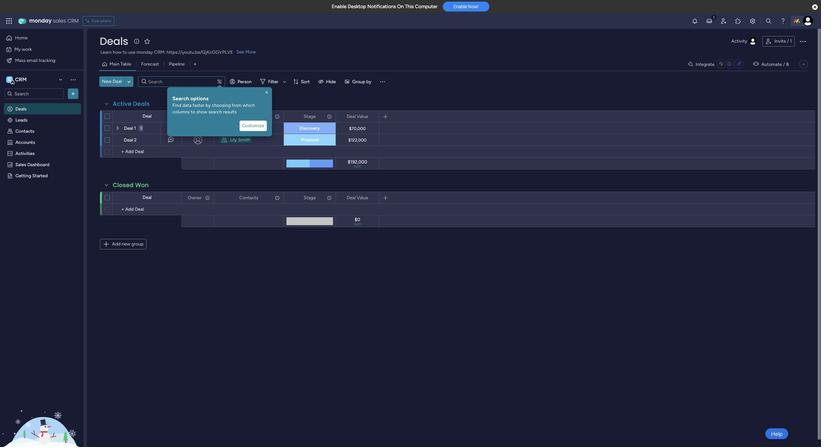 Task type: vqa. For each thing, say whether or not it's contained in the screenshot.
v2 email column image
no



Task type: describe. For each thing, give the bounding box(es) containing it.
to inside search options find data faster by choosing from which columns to show search results
[[191, 109, 195, 115]]

2 value from the top
[[357, 195, 368, 200]]

see plans
[[91, 18, 111, 24]]

new
[[122, 241, 130, 247]]

tracking
[[39, 58, 55, 63]]

$0 sum
[[354, 217, 361, 226]]

results
[[223, 109, 237, 115]]

1 stage field from the top
[[302, 113, 317, 120]]

1 owner from the top
[[188, 114, 202, 119]]

invite
[[775, 38, 786, 44]]

person button
[[227, 76, 256, 87]]

new
[[102, 79, 112, 84]]

new deal
[[102, 79, 122, 84]]

forecast button
[[136, 59, 164, 69]]

group
[[352, 79, 365, 84]]

deal up 3 button
[[143, 113, 152, 119]]

$192,000
[[348, 159, 367, 165]]

/ for 1
[[787, 38, 789, 44]]

Deals field
[[98, 34, 130, 49]]

options image for stage
[[327, 111, 331, 122]]

to inside learn how to use monday crm: https://youtu.be/qjkcggvplve see more
[[123, 49, 127, 55]]

now!
[[468, 4, 479, 9]]

which
[[243, 103, 255, 108]]

column information image for owner
[[205, 195, 210, 200]]

mass
[[15, 58, 26, 63]]

0 horizontal spatial deals
[[15, 106, 27, 111]]

2 + add deal text field from the top
[[116, 206, 179, 213]]

1 vertical spatial contacts
[[15, 128, 34, 134]]

crm:
[[154, 49, 165, 55]]

arrow down image
[[281, 78, 289, 86]]

$0
[[355, 217, 360, 223]]

collapse board header image
[[801, 62, 806, 67]]

getting
[[15, 173, 31, 178]]

lottie animation image
[[0, 381, 84, 447]]

filter
[[268, 79, 278, 84]]

inbox image
[[706, 18, 713, 24]]

more
[[245, 49, 256, 55]]

deal up deal 2
[[124, 126, 133, 131]]

deal up $70,000
[[347, 114, 356, 119]]

sort button
[[291, 76, 314, 87]]

forecast
[[141, 61, 159, 67]]

enable for enable now!
[[454, 4, 467, 9]]

mass email tracking
[[15, 58, 55, 63]]

active deals
[[113, 100, 150, 108]]

add new group
[[112, 241, 144, 247]]

angle down image
[[127, 79, 131, 84]]

1 + add deal text field from the top
[[116, 148, 179, 156]]

group by
[[352, 79, 371, 84]]

2 stage from the top
[[304, 195, 316, 200]]

closed
[[113, 181, 134, 189]]

customize
[[242, 123, 264, 129]]

search options image
[[217, 79, 222, 84]]

from
[[232, 103, 242, 108]]

help image
[[780, 18, 786, 24]]

1 horizontal spatial deals
[[100, 34, 128, 49]]

help
[[771, 431, 783, 437]]

my
[[14, 46, 21, 52]]

invite / 1 button
[[762, 36, 795, 47]]

mass email tracking button
[[4, 55, 70, 66]]

$192,000 sum
[[348, 159, 367, 168]]

my work button
[[4, 44, 70, 55]]

2 owner field from the top
[[186, 194, 203, 201]]

options
[[190, 95, 209, 102]]

invite members image
[[721, 18, 727, 24]]

2
[[134, 137, 137, 143]]

deal down won
[[143, 195, 152, 200]]

search everything image
[[765, 18, 772, 24]]

monday sales crm
[[29, 17, 79, 25]]

1 inside button
[[790, 38, 792, 44]]

see plans button
[[83, 16, 114, 26]]

workspace selection element
[[6, 76, 28, 84]]

on
[[397, 4, 404, 10]]

autopilot image
[[753, 60, 759, 68]]

list box containing deals
[[0, 102, 84, 270]]

customize button
[[239, 121, 267, 131]]

person
[[238, 79, 252, 84]]

learn how to use monday crm: https://youtu.be/qjkcggvplve see more
[[100, 49, 256, 55]]

hide
[[326, 79, 336, 84]]

by inside popup button
[[366, 79, 371, 84]]

alex
[[230, 126, 239, 131]]

0 horizontal spatial 1
[[134, 126, 136, 131]]

select product image
[[6, 18, 12, 24]]

deal left 2
[[124, 137, 133, 143]]

plans
[[100, 18, 111, 24]]

Search in workspace field
[[14, 90, 55, 98]]

see inside learn how to use monday crm: https://youtu.be/qjkcggvplve see more
[[236, 49, 244, 55]]

main table button
[[99, 59, 136, 69]]

alex green
[[230, 126, 253, 131]]

desktop
[[348, 4, 366, 10]]

main
[[109, 61, 119, 67]]

activity
[[731, 38, 747, 44]]

accounts
[[15, 139, 35, 145]]

home
[[15, 35, 28, 41]]

discovery
[[300, 126, 320, 131]]

activities
[[15, 150, 35, 156]]

add to favorites image
[[144, 38, 151, 44]]

close image
[[264, 90, 269, 95]]

2 deal value field from the top
[[345, 194, 370, 201]]

0 vertical spatial contacts
[[239, 114, 258, 119]]

3 button
[[139, 122, 143, 134]]

dapulse integrations image
[[688, 62, 693, 67]]

sales dashboard
[[15, 162, 49, 167]]

deal inside button
[[113, 79, 122, 84]]

search options find data faster by choosing from which columns to show search results
[[172, 95, 256, 115]]

deal 1
[[124, 126, 136, 131]]

1 value from the top
[[357, 114, 368, 119]]

deal 2
[[124, 137, 137, 143]]

sum for $192,000
[[354, 164, 361, 168]]

3
[[140, 126, 142, 130]]

column information image for contacts
[[275, 195, 280, 200]]

search
[[208, 109, 222, 115]]

dashboard
[[27, 162, 49, 167]]

email
[[27, 58, 38, 63]]

options image for owner
[[205, 192, 209, 203]]

find
[[172, 103, 181, 108]]

enable desktop notifications on this computer
[[332, 4, 438, 10]]

workspace image
[[6, 76, 13, 83]]

1 contacts field from the top
[[238, 113, 260, 120]]

1 stage from the top
[[304, 114, 316, 119]]



Task type: locate. For each thing, give the bounding box(es) containing it.
deals up how
[[100, 34, 128, 49]]

value up $70,000
[[357, 114, 368, 119]]

pipeline button
[[164, 59, 190, 69]]

1 vertical spatial see
[[236, 49, 244, 55]]

2 horizontal spatial options image
[[799, 37, 807, 45]]

0 horizontal spatial crm
[[15, 76, 27, 83]]

options image
[[799, 37, 807, 45], [327, 111, 331, 122], [205, 192, 209, 203]]

Contacts field
[[238, 113, 260, 120], [238, 194, 260, 201]]

value
[[357, 114, 368, 119], [357, 195, 368, 200]]

this
[[405, 4, 414, 10]]

0 vertical spatial + add deal text field
[[116, 148, 179, 156]]

show board description image
[[133, 38, 141, 45]]

0 vertical spatial to
[[123, 49, 127, 55]]

to left use
[[123, 49, 127, 55]]

deals right active
[[133, 100, 150, 108]]

1 vertical spatial crm
[[15, 76, 27, 83]]

add view image
[[194, 62, 196, 67]]

show
[[196, 109, 207, 115]]

monday down add to favorites image
[[137, 49, 153, 55]]

0 horizontal spatial by
[[206, 103, 211, 108]]

enable for enable desktop notifications on this computer
[[332, 4, 347, 10]]

table
[[120, 61, 131, 67]]

deals inside active deals field
[[133, 100, 150, 108]]

workspace options image
[[70, 76, 76, 83]]

0 vertical spatial crm
[[67, 17, 79, 25]]

1 horizontal spatial enable
[[454, 4, 467, 9]]

search
[[172, 95, 189, 102]]

sort
[[301, 79, 310, 84]]

/ right invite
[[787, 38, 789, 44]]

1 vertical spatial owner field
[[186, 194, 203, 201]]

1 vertical spatial options image
[[327, 111, 331, 122]]

1 horizontal spatial 1
[[790, 38, 792, 44]]

by inside search options find data faster by choosing from which columns to show search results
[[206, 103, 211, 108]]

enable inside button
[[454, 4, 467, 9]]

enable left "desktop"
[[332, 4, 347, 10]]

my work
[[14, 46, 32, 52]]

sum for $0
[[354, 222, 361, 226]]

public board image
[[7, 172, 13, 179]]

/ for 8
[[783, 61, 785, 67]]

c
[[8, 77, 11, 82]]

column information image
[[205, 195, 210, 200], [275, 195, 280, 200]]

faster
[[193, 103, 205, 108]]

+ Add Deal text field
[[116, 148, 179, 156], [116, 206, 179, 213]]

lily smith
[[230, 137, 250, 143]]

group by button
[[342, 76, 375, 87]]

svg image
[[221, 137, 228, 143]]

$70,000
[[349, 126, 366, 131]]

0 vertical spatial deal value field
[[345, 113, 370, 120]]

1 horizontal spatial to
[[191, 109, 195, 115]]

0 vertical spatial deal value
[[347, 114, 368, 119]]

0 vertical spatial 1
[[790, 38, 792, 44]]

hide button
[[316, 76, 340, 87]]

0 horizontal spatial column information image
[[205, 195, 210, 200]]

/ inside button
[[787, 38, 789, 44]]

group
[[131, 241, 144, 247]]

0 vertical spatial see
[[91, 18, 99, 24]]

1 left 3 button
[[134, 126, 136, 131]]

+ add deal text field down 2
[[116, 148, 179, 156]]

1 horizontal spatial column information image
[[275, 195, 280, 200]]

2 sum from the top
[[354, 222, 361, 226]]

options image
[[70, 90, 76, 97], [274, 111, 279, 122], [370, 111, 374, 122], [274, 192, 279, 203], [327, 192, 331, 203], [370, 192, 374, 203]]

stage
[[304, 114, 316, 119], [304, 195, 316, 200]]

enable
[[332, 4, 347, 10], [454, 4, 467, 9]]

invite / 1
[[775, 38, 792, 44]]

1 horizontal spatial /
[[787, 38, 789, 44]]

1 vertical spatial 1
[[134, 126, 136, 131]]

emails settings image
[[749, 18, 756, 24]]

1 horizontal spatial by
[[366, 79, 371, 84]]

leads
[[15, 117, 27, 123]]

columns
[[172, 109, 190, 115]]

deals up leads at left top
[[15, 106, 27, 111]]

1 vertical spatial sum
[[354, 222, 361, 226]]

0 vertical spatial owner field
[[186, 113, 203, 120]]

1 vertical spatial deal value
[[347, 195, 368, 200]]

deal
[[113, 79, 122, 84], [143, 113, 152, 119], [347, 114, 356, 119], [124, 126, 133, 131], [124, 137, 133, 143], [143, 195, 152, 200], [347, 195, 356, 200]]

1 vertical spatial value
[[357, 195, 368, 200]]

apps image
[[735, 18, 742, 24]]

0 vertical spatial owner
[[188, 114, 202, 119]]

1 horizontal spatial options image
[[327, 111, 331, 122]]

Closed Won field
[[111, 181, 150, 189]]

proposal
[[301, 137, 319, 143]]

to down faster
[[191, 109, 195, 115]]

Active Deals field
[[111, 100, 151, 108]]

0 horizontal spatial monday
[[29, 17, 52, 25]]

1 vertical spatial + add deal text field
[[116, 206, 179, 213]]

1 vertical spatial stage field
[[302, 194, 317, 201]]

0 vertical spatial stage
[[304, 114, 316, 119]]

/ left 8
[[783, 61, 785, 67]]

home button
[[4, 33, 70, 43]]

2 column information image from the left
[[275, 195, 280, 200]]

0 vertical spatial options image
[[799, 37, 807, 45]]

see inside button
[[91, 18, 99, 24]]

1 horizontal spatial monday
[[137, 49, 153, 55]]

8
[[786, 61, 789, 67]]

choosing
[[212, 103, 231, 108]]

2 owner from the top
[[188, 195, 202, 200]]

1 vertical spatial deal value field
[[345, 194, 370, 201]]

by up show
[[206, 103, 211, 108]]

smith
[[238, 137, 250, 143]]

lily
[[230, 137, 237, 143]]

$122,000
[[348, 138, 367, 142]]

how
[[113, 49, 122, 55]]

see left plans
[[91, 18, 99, 24]]

monday up home button
[[29, 17, 52, 25]]

0 horizontal spatial options image
[[205, 192, 209, 203]]

enable now!
[[454, 4, 479, 9]]

add
[[112, 241, 121, 247]]

deal value field up $0
[[345, 194, 370, 201]]

1 vertical spatial owner
[[188, 195, 202, 200]]

+ add deal text field down won
[[116, 206, 179, 213]]

2 vertical spatial contacts
[[239, 195, 258, 200]]

1 horizontal spatial see
[[236, 49, 244, 55]]

pipeline
[[169, 61, 185, 67]]

to
[[123, 49, 127, 55], [191, 109, 195, 115]]

1 vertical spatial by
[[206, 103, 211, 108]]

column information image
[[205, 114, 210, 119], [275, 114, 280, 119], [327, 114, 332, 119], [327, 195, 332, 200]]

deal value up $0
[[347, 195, 368, 200]]

monday inside learn how to use monday crm: https://youtu.be/qjkcggvplve see more
[[137, 49, 153, 55]]

automate / 8
[[761, 61, 789, 67]]

lottie animation element
[[0, 381, 84, 447]]

getting started
[[15, 173, 48, 178]]

enable left now!
[[454, 4, 467, 9]]

use
[[128, 49, 135, 55]]

learn
[[100, 49, 112, 55]]

0 horizontal spatial see
[[91, 18, 99, 24]]

1 vertical spatial monday
[[137, 49, 153, 55]]

0 horizontal spatial enable
[[332, 4, 347, 10]]

2 vertical spatial options image
[[205, 192, 209, 203]]

deal value
[[347, 114, 368, 119], [347, 195, 368, 200]]

deal up $0
[[347, 195, 356, 200]]

sum inside $192,000 sum
[[354, 164, 361, 168]]

notifications
[[367, 4, 396, 10]]

sales
[[53, 17, 66, 25]]

2 contacts field from the top
[[238, 194, 260, 201]]

1 sum from the top
[[354, 164, 361, 168]]

see left 'more'
[[236, 49, 244, 55]]

value up $0
[[357, 195, 368, 200]]

sales
[[15, 162, 26, 167]]

menu image
[[379, 78, 386, 85]]

1 vertical spatial stage
[[304, 195, 316, 200]]

list box
[[0, 102, 84, 270]]

deal value field up $70,000
[[345, 113, 370, 120]]

1 column information image from the left
[[205, 195, 210, 200]]

public dashboard image
[[7, 161, 13, 168]]

0 horizontal spatial /
[[783, 61, 785, 67]]

deal right new
[[113, 79, 122, 84]]

/
[[787, 38, 789, 44], [783, 61, 785, 67]]

1 horizontal spatial crm
[[67, 17, 79, 25]]

crm right sales
[[67, 17, 79, 25]]

2 deal value from the top
[[347, 195, 368, 200]]

0 vertical spatial /
[[787, 38, 789, 44]]

closed won
[[113, 181, 149, 189]]

new deal button
[[99, 76, 124, 87]]

deals
[[100, 34, 128, 49], [133, 100, 150, 108], [15, 106, 27, 111]]

1 deal value field from the top
[[345, 113, 370, 120]]

1 deal value from the top
[[347, 114, 368, 119]]

deal value up $70,000
[[347, 114, 368, 119]]

add new group button
[[100, 239, 147, 249]]

automate
[[761, 61, 782, 67]]

by right group
[[366, 79, 371, 84]]

0 vertical spatial contacts field
[[238, 113, 260, 120]]

Deal Value field
[[345, 113, 370, 120], [345, 194, 370, 201]]

activity button
[[729, 36, 760, 47]]

work
[[22, 46, 32, 52]]

filter button
[[258, 76, 289, 87]]

notifications image
[[692, 18, 698, 24]]

1 owner field from the top
[[186, 113, 203, 120]]

1 right invite
[[790, 38, 792, 44]]

lily smith element
[[218, 136, 253, 144]]

0 vertical spatial stage field
[[302, 113, 317, 120]]

Search field
[[147, 77, 200, 86]]

christina overa image
[[803, 16, 813, 26]]

Stage field
[[302, 113, 317, 120], [302, 194, 317, 201]]

0 vertical spatial value
[[357, 114, 368, 119]]

dapulse close image
[[812, 4, 818, 10]]

computer
[[415, 4, 438, 10]]

1
[[790, 38, 792, 44], [134, 126, 136, 131]]

0 vertical spatial by
[[366, 79, 371, 84]]

started
[[32, 173, 48, 178]]

sum
[[354, 164, 361, 168], [354, 222, 361, 226]]

1 image
[[711, 13, 717, 21]]

1 vertical spatial contacts field
[[238, 194, 260, 201]]

contacts
[[239, 114, 258, 119], [15, 128, 34, 134], [239, 195, 258, 200]]

crm
[[67, 17, 79, 25], [15, 76, 27, 83]]

search options heading
[[172, 95, 267, 102]]

crm right workspace icon
[[15, 76, 27, 83]]

1 vertical spatial to
[[191, 109, 195, 115]]

0 vertical spatial sum
[[354, 164, 361, 168]]

option
[[0, 103, 84, 104]]

https://youtu.be/qjkcggvplve
[[167, 49, 233, 55]]

integrate
[[696, 61, 715, 67]]

v2 search image
[[142, 78, 147, 85]]

2 stage field from the top
[[302, 194, 317, 201]]

1 vertical spatial /
[[783, 61, 785, 67]]

0 vertical spatial monday
[[29, 17, 52, 25]]

0 horizontal spatial to
[[123, 49, 127, 55]]

crm inside workspace selection element
[[15, 76, 27, 83]]

owner
[[188, 114, 202, 119], [188, 195, 202, 200]]

2 horizontal spatial deals
[[133, 100, 150, 108]]

Owner field
[[186, 113, 203, 120], [186, 194, 203, 201]]



